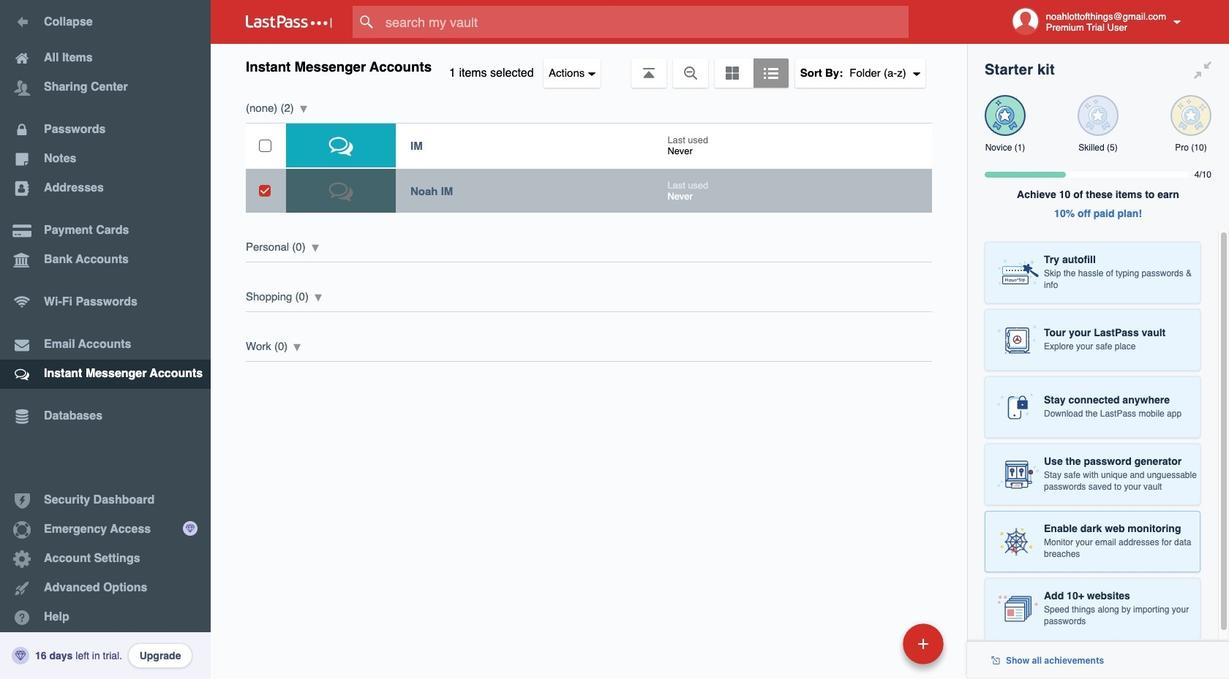 Task type: describe. For each thing, give the bounding box(es) containing it.
new item navigation
[[803, 620, 953, 680]]

lastpass image
[[246, 15, 332, 29]]



Task type: vqa. For each thing, say whether or not it's contained in the screenshot.
search my received shares 'text field'
no



Task type: locate. For each thing, give the bounding box(es) containing it.
main navigation navigation
[[0, 0, 211, 680]]

new item element
[[803, 624, 949, 665]]

vault options navigation
[[211, 44, 968, 88]]

Search search field
[[353, 6, 938, 38]]

search my vault text field
[[353, 6, 938, 38]]



